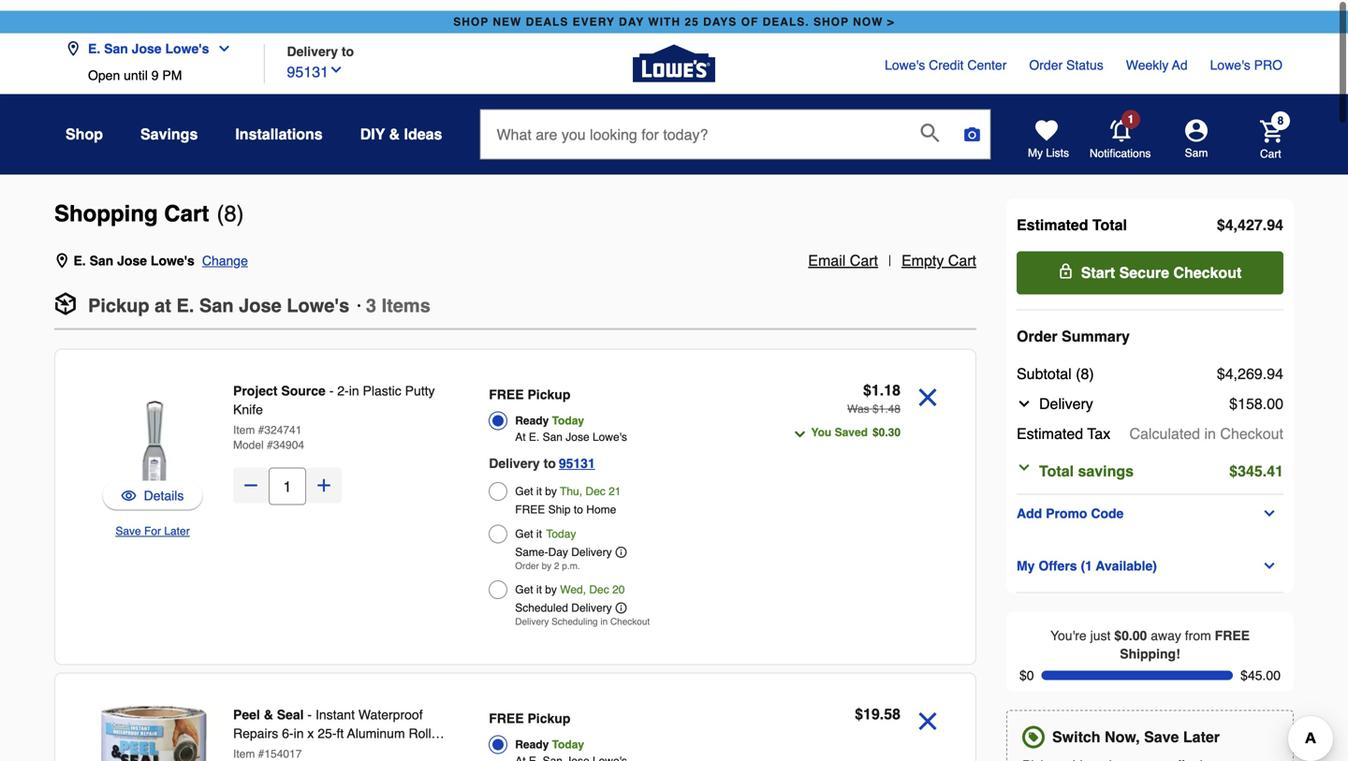 Task type: locate. For each thing, give the bounding box(es) containing it.
1 horizontal spatial shop
[[814, 5, 849, 18]]

94 right 4,427 on the top
[[1267, 205, 1283, 223]]

1 vertical spatial 1
[[871, 371, 880, 388]]

new
[[493, 5, 522, 18]]

cart right empty
[[948, 241, 976, 258]]

total down estimated tax
[[1039, 452, 1074, 469]]

until
[[124, 57, 148, 72]]

0
[[879, 415, 885, 428]]

>
[[887, 5, 895, 18]]

1 vertical spatial remove item image
[[912, 695, 944, 726]]

1 remove item image from the top
[[912, 371, 944, 403]]

95131 up thu,
[[559, 445, 595, 460]]

estimated up secure icon
[[1017, 205, 1088, 223]]

in inside 2-in plastic putty knife
[[349, 373, 359, 388]]

0 vertical spatial get
[[515, 474, 533, 487]]

ideas
[[404, 115, 442, 132]]

2 info image from the top
[[616, 592, 627, 603]]

3 it from the top
[[536, 572, 542, 586]]

0 vertical spatial free pickup
[[489, 376, 570, 391]]

4,269
[[1225, 354, 1263, 372]]

my left lists at the right of the page
[[1028, 136, 1043, 149]]

info image up 20
[[616, 536, 627, 547]]

ready today inside option group
[[515, 403, 584, 417]]

location image
[[66, 30, 81, 45], [54, 242, 69, 257]]

order down same-
[[515, 550, 539, 561]]

94 for $ 4,427 . 94
[[1267, 205, 1283, 223]]

item inside item #324741 model #34904
[[233, 413, 255, 426]]

95131 button up installations
[[287, 48, 344, 73]]

2 vertical spatial today
[[552, 727, 584, 741]]

cart inside email cart "button"
[[850, 241, 878, 258]]

by
[[545, 474, 557, 487], [542, 550, 552, 561], [545, 572, 557, 586]]

95131 down delivery to
[[287, 52, 329, 70]]

estimated for estimated total
[[1017, 205, 1088, 223]]

0 horizontal spatial later
[[164, 514, 190, 527]]

sam
[[1185, 136, 1208, 149]]

remove item image right 48
[[912, 371, 944, 403]]

it up scheduled
[[536, 572, 542, 586]]

2 estimated from the top
[[1017, 414, 1083, 432]]

offers
[[1039, 548, 1077, 563]]

by for thu, dec 21
[[545, 474, 557, 487]]

. for $ 4,269 . 94
[[1263, 354, 1267, 372]]

delivery down scheduled
[[515, 606, 549, 616]]

1 vertical spatial location image
[[54, 242, 69, 257]]

1 info image from the top
[[616, 536, 627, 547]]

weekly
[[1126, 47, 1169, 62]]

it for today
[[536, 517, 542, 530]]

chevron down image left you
[[792, 416, 807, 431]]

weekly ad link
[[1126, 45, 1188, 64]]

2 remove item image from the top
[[912, 695, 944, 726]]

0 vertical spatial chevron down image
[[209, 30, 232, 45]]

1 it from the top
[[536, 474, 542, 487]]

in inside option group
[[600, 606, 608, 616]]

Search Query text field
[[481, 99, 906, 148]]

chevron down image inside add promo code link
[[1262, 495, 1277, 510]]

8 up change link
[[224, 190, 237, 216]]

1 vertical spatial get
[[515, 517, 533, 530]]

$ for $ 4,427 . 94
[[1217, 205, 1225, 223]]

delivery for delivery to
[[287, 33, 338, 48]]

.
[[1263, 205, 1267, 223], [1263, 354, 1267, 372], [880, 371, 884, 388], [885, 392, 888, 405], [885, 415, 888, 428], [1263, 452, 1267, 469], [880, 695, 884, 712]]

1 up notifications
[[1128, 102, 1134, 115]]

1 vertical spatial chevron down image
[[1017, 449, 1032, 464]]

order inside option group
[[515, 550, 539, 561]]

dec
[[585, 474, 605, 487], [589, 572, 609, 586]]

2 vertical spatial to
[[574, 492, 583, 506]]

cart
[[1260, 136, 1281, 150], [164, 190, 209, 216], [850, 241, 878, 258], [948, 241, 976, 258]]

0 horizontal spatial shop
[[453, 5, 489, 18]]

my lists
[[1028, 136, 1069, 149]]

2 vertical spatial by
[[545, 572, 557, 586]]

& right the "diy" at the top left of page
[[389, 115, 400, 132]]

0 vertical spatial &
[[389, 115, 400, 132]]

remove item image
[[912, 371, 944, 403], [912, 695, 944, 726]]

0 vertical spatial my
[[1028, 136, 1043, 149]]

checkout inside button
[[1173, 253, 1242, 271]]

jose
[[132, 30, 162, 45], [117, 242, 147, 257], [239, 284, 282, 306], [566, 420, 589, 433], [566, 744, 589, 757]]

estimated tax
[[1017, 414, 1110, 432]]

95131 inside option group
[[559, 445, 595, 460]]

my left offers
[[1017, 548, 1035, 563]]

2 free pickup from the top
[[489, 700, 570, 715]]

ready
[[515, 403, 549, 417], [515, 727, 549, 741]]

cart right email
[[850, 241, 878, 258]]

it for wed, dec 20
[[536, 572, 542, 586]]

estimated left tax
[[1017, 414, 1083, 432]]

item for item #324741 model #34904
[[233, 413, 255, 426]]

1 vertical spatial 95131
[[559, 445, 595, 460]]

order
[[1029, 47, 1063, 62], [1017, 317, 1057, 334], [515, 550, 539, 561]]

0 vertical spatial it
[[536, 474, 542, 487]]

2 vertical spatial order
[[515, 550, 539, 561]]

1 left 18
[[871, 371, 880, 388]]

by up scheduled
[[545, 572, 557, 586]]

at e. san jose lowe's
[[515, 420, 627, 433], [515, 744, 627, 757]]

1 ready from the top
[[515, 403, 549, 417]]

peel & seal -
[[233, 697, 315, 711]]

0 horizontal spatial 8
[[224, 190, 237, 216]]

chevron down image for you saved
[[792, 416, 807, 431]]

item down repairs
[[233, 737, 255, 750]]

0 horizontal spatial chevron down image
[[209, 30, 232, 45]]

cart inside empty cart button
[[948, 241, 976, 258]]

2 ready today from the top
[[515, 727, 584, 741]]

0 vertical spatial 94
[[1267, 205, 1283, 223]]

shop left new
[[453, 5, 489, 18]]

chevron down image down delivery to
[[329, 51, 344, 66]]

& inside button
[[389, 115, 400, 132]]

1 vertical spatial dec
[[589, 572, 609, 586]]

ready today
[[515, 403, 584, 417], [515, 727, 584, 741]]

-
[[307, 697, 312, 711]]

remove item image for 2-in plastic putty knife
[[912, 371, 944, 403]]

item up model
[[233, 413, 255, 426]]

lowe's home improvement notification center image
[[1110, 109, 1133, 131]]

remove item image right 58
[[912, 695, 944, 726]]

1 ready today from the top
[[515, 403, 584, 417]]

details button
[[102, 470, 203, 500], [121, 476, 184, 494]]

1 vertical spatial total
[[1039, 452, 1074, 469]]

chevron down image
[[209, 30, 232, 45], [1017, 449, 1032, 464], [1262, 548, 1277, 563]]

order left status
[[1029, 47, 1063, 62]]

#324741
[[258, 413, 302, 426]]

now,
[[1105, 718, 1140, 735]]

tag filled image
[[1025, 718, 1042, 735]]

1 at e. san jose lowe's from the top
[[515, 420, 627, 433]]

it down the delivery to 95131
[[536, 474, 542, 487]]

1 vertical spatial ready today
[[515, 727, 584, 741]]

0 vertical spatial 1
[[1128, 102, 1134, 115]]

2 vertical spatial chevron down image
[[1262, 548, 1277, 563]]

in left plastic
[[349, 373, 359, 388]]

my offers (1 available)
[[1017, 548, 1157, 563]]

$ 4,427 . 94
[[1217, 205, 1283, 223]]

checkout down 158
[[1220, 414, 1283, 432]]

days
[[703, 5, 737, 18]]

None search field
[[480, 98, 991, 166]]

0 vertical spatial today
[[552, 403, 584, 417]]

my inside "link"
[[1028, 136, 1043, 149]]

add
[[1017, 495, 1042, 510]]

1 vertical spatial checkout
[[1220, 414, 1283, 432]]

repairs
[[233, 715, 278, 730]]

1 vertical spatial to
[[544, 445, 556, 460]]

jose inside the e. san jose lowe's button
[[132, 30, 162, 45]]

1 vertical spatial at
[[515, 744, 526, 757]]

order by 2 p.m.
[[515, 550, 580, 561]]

95131 button
[[287, 48, 344, 73], [559, 441, 595, 464]]

0 vertical spatial 8
[[1278, 103, 1284, 116]]

email
[[808, 241, 846, 258]]

ad
[[1172, 47, 1188, 62]]

1 vertical spatial free pickup
[[489, 700, 570, 715]]

delivery scheduling in checkout
[[515, 606, 650, 616]]

for
[[144, 514, 161, 527]]

free pickup inside option group
[[489, 376, 570, 391]]

0 vertical spatial later
[[164, 514, 190, 527]]

0 horizontal spatial to
[[342, 33, 354, 48]]

my for my offers (1 available)
[[1017, 548, 1035, 563]]

available)
[[1096, 548, 1157, 563]]

0 horizontal spatial 95131
[[287, 52, 329, 70]]

48
[[888, 392, 901, 405]]

1 horizontal spatial 95131
[[559, 445, 595, 460]]

1 horizontal spatial total
[[1092, 205, 1127, 223]]

1 vertical spatial info image
[[616, 592, 627, 603]]

get up same-
[[515, 517, 533, 530]]

get up scheduled
[[515, 572, 533, 586]]

2 shop from the left
[[814, 5, 849, 18]]

installations
[[235, 115, 323, 132]]

items
[[382, 284, 430, 306]]

checkout
[[1173, 253, 1242, 271], [1220, 414, 1283, 432], [610, 606, 650, 616]]

order up subtotal
[[1017, 317, 1057, 334]]

by left the 2
[[542, 550, 552, 561]]

0 vertical spatial ready today
[[515, 403, 584, 417]]

0 vertical spatial remove item image
[[912, 371, 944, 403]]

0 vertical spatial at
[[515, 420, 526, 433]]

8 down pro
[[1278, 103, 1284, 116]]

cart for shopping cart ( 8 )
[[164, 190, 209, 216]]

cart for email cart
[[850, 241, 878, 258]]

20
[[612, 572, 625, 586]]

1 horizontal spatial &
[[389, 115, 400, 132]]

1 vertical spatial my
[[1017, 548, 1035, 563]]

1 vertical spatial 94
[[1267, 354, 1283, 372]]

project
[[233, 373, 278, 388]]

notifications
[[1090, 136, 1151, 149]]

1 vertical spatial at e. san jose lowe's
[[515, 744, 627, 757]]

delivery up installations
[[287, 33, 338, 48]]

get for get it today
[[515, 517, 533, 530]]

putty
[[405, 373, 435, 388]]

1 vertical spatial it
[[536, 517, 542, 530]]

estimated for estimated tax
[[1017, 414, 1083, 432]]

1 vertical spatial estimated
[[1017, 414, 1083, 432]]

1 estimated from the top
[[1017, 205, 1088, 223]]

95131
[[287, 52, 329, 70], [559, 445, 595, 460]]

checkout down 20
[[610, 606, 650, 616]]

$ for $ 1 . 18 was $ 1 . 48
[[863, 371, 871, 388]]

summary
[[1062, 317, 1130, 334]]

1 vertical spatial 95131 button
[[559, 441, 595, 464]]

94 up ".00"
[[1267, 354, 1283, 372]]

94
[[1267, 205, 1283, 223], [1267, 354, 1283, 372]]

chevron down image down 41
[[1262, 495, 1277, 510]]

at
[[515, 420, 526, 433], [515, 744, 526, 757]]

$ 1 . 18 was $ 1 . 48
[[847, 371, 901, 405]]

item
[[233, 413, 255, 426], [233, 737, 255, 750]]

chevron down image
[[329, 51, 344, 66], [792, 416, 807, 431], [1262, 495, 1277, 510]]

2 get from the top
[[515, 517, 533, 530]]

0 vertical spatial estimated
[[1017, 205, 1088, 223]]

option group
[[489, 371, 749, 622]]

location image inside the e. san jose lowe's button
[[66, 30, 81, 45]]

order status
[[1029, 47, 1103, 62]]

now
[[853, 5, 883, 18]]

0 vertical spatial ready
[[515, 403, 549, 417]]

0 vertical spatial at e. san jose lowe's
[[515, 420, 627, 433]]

checkout down 4,427 on the top
[[1173, 253, 1242, 271]]

email cart button
[[808, 239, 878, 261]]

2 horizontal spatial chevron down image
[[1262, 548, 1277, 563]]

1 item from the top
[[233, 413, 255, 426]]

19
[[863, 695, 880, 712]]

delivery up the 'get it by thu, dec 21'
[[489, 445, 540, 460]]

2 vertical spatial chevron down image
[[1262, 495, 1277, 510]]

get it today
[[515, 517, 576, 530]]

1 vertical spatial chevron down image
[[792, 416, 807, 431]]

30
[[888, 415, 901, 428]]

shop left "now"
[[814, 5, 849, 18]]

2 vertical spatial checkout
[[610, 606, 650, 616]]

1 horizontal spatial chevron down image
[[792, 416, 807, 431]]

1 get from the top
[[515, 474, 533, 487]]

0 vertical spatial 95131
[[287, 52, 329, 70]]

dec up home
[[585, 474, 605, 487]]

2 horizontal spatial to
[[574, 492, 583, 506]]

0 vertical spatial chevron down image
[[329, 51, 344, 66]]

you saved $ 0 . 30
[[811, 415, 901, 428]]

lowe's pro link
[[1210, 45, 1283, 64]]

save left for
[[115, 514, 141, 527]]

0 horizontal spatial 95131 button
[[287, 48, 344, 73]]

2 horizontal spatial chevron down image
[[1262, 495, 1277, 510]]

95131 button up thu,
[[559, 441, 595, 464]]

0 vertical spatial total
[[1092, 205, 1127, 223]]

cart down lowe's home improvement cart image on the top right of page
[[1260, 136, 1281, 150]]

dec for 20
[[589, 572, 609, 586]]

in right scheduling
[[600, 606, 608, 616]]

18
[[884, 371, 901, 388]]

minus image
[[242, 465, 260, 484]]

info image for same-day delivery
[[616, 536, 627, 547]]

1 vertical spatial order
[[1017, 317, 1057, 334]]

location image up pickup icon
[[54, 242, 69, 257]]

0 horizontal spatial save
[[115, 514, 141, 527]]

1 vertical spatial item
[[233, 737, 255, 750]]

0 vertical spatial item
[[233, 413, 255, 426]]

free right from
[[1215, 617, 1250, 632]]

later right for
[[164, 514, 190, 527]]

0 vertical spatial by
[[545, 474, 557, 487]]

option group containing free pickup
[[489, 371, 749, 622]]

location image left the e. san jose lowe's
[[66, 30, 81, 45]]

by for wed, dec 20
[[545, 572, 557, 586]]

in left x
[[294, 715, 304, 730]]

0 horizontal spatial chevron down image
[[329, 51, 344, 66]]

1 horizontal spatial to
[[544, 445, 556, 460]]

at inside option group
[[515, 420, 526, 433]]

2 it from the top
[[536, 517, 542, 530]]

0 vertical spatial location image
[[66, 30, 81, 45]]

save right now,
[[1144, 718, 1179, 735]]

total up start on the right top of page
[[1092, 205, 1127, 223]]

0 vertical spatial info image
[[616, 536, 627, 547]]

2 item from the top
[[233, 737, 255, 750]]

pickup inside option group
[[527, 376, 570, 391]]

info image
[[616, 536, 627, 547], [616, 592, 627, 603]]

item for item #154017
[[233, 737, 255, 750]]

by up 'ship'
[[545, 474, 557, 487]]

0 vertical spatial save
[[115, 514, 141, 527]]

credit
[[929, 47, 964, 62]]

2
[[554, 550, 559, 561]]

0 vertical spatial pickup
[[88, 284, 149, 306]]

& left seal at left
[[264, 697, 273, 711]]

1 vertical spatial save
[[1144, 718, 1179, 735]]

lowe's credit center link
[[885, 45, 1007, 64]]

0 vertical spatial to
[[342, 33, 354, 48]]

dec left 20
[[589, 572, 609, 586]]

to for delivery to 95131
[[544, 445, 556, 460]]

savings button
[[140, 107, 198, 140]]

0.00
[[1122, 617, 1147, 632]]

1 at from the top
[[515, 420, 526, 433]]

lowe's home improvement logo image
[[633, 12, 715, 94]]

waterproof
[[358, 697, 423, 711]]

2 vertical spatial it
[[536, 572, 542, 586]]

0 vertical spatial 95131 button
[[287, 48, 344, 73]]

1 vertical spatial pickup
[[527, 376, 570, 391]]

info image down 20
[[616, 592, 627, 603]]

1 free pickup from the top
[[489, 376, 570, 391]]

1 vertical spatial 8
[[224, 190, 237, 216]]

delivery up estimated tax
[[1039, 384, 1093, 402]]

save
[[115, 514, 141, 527], [1144, 718, 1179, 735]]

1 horizontal spatial later
[[1183, 718, 1220, 735]]

0 vertical spatial checkout
[[1173, 253, 1242, 271]]

instant waterproof repairs 6-in x 25-ft aluminum roll flashing image
[[85, 693, 220, 761]]

later right now,
[[1183, 718, 1220, 735]]

1 94 from the top
[[1267, 205, 1283, 223]]

1 horizontal spatial 95131 button
[[559, 441, 595, 464]]

secure
[[1119, 253, 1169, 271]]

in
[[349, 373, 359, 388], [1204, 414, 1216, 432], [600, 606, 608, 616], [294, 715, 304, 730]]

1 vertical spatial ready
[[515, 727, 549, 741]]

0 horizontal spatial &
[[264, 697, 273, 711]]

2 94 from the top
[[1267, 354, 1283, 372]]

quickview image
[[121, 476, 136, 494]]

cart left ( at the left top of the page
[[164, 190, 209, 216]]

get down the delivery to 95131
[[515, 474, 533, 487]]

promo
[[1046, 495, 1087, 510]]

shop new deals every day with 25 days of deals. shop now >
[[453, 5, 895, 18]]

lowe's pro
[[1210, 47, 1283, 62]]

0 vertical spatial order
[[1029, 47, 1063, 62]]

knife
[[233, 391, 263, 406]]

flashing
[[233, 734, 283, 749]]

1 left 48
[[879, 392, 885, 405]]

3 get from the top
[[515, 572, 533, 586]]

1 vertical spatial by
[[542, 550, 552, 561]]

chevron down image inside 95131 button
[[329, 51, 344, 66]]

0 vertical spatial dec
[[585, 474, 605, 487]]

2 vertical spatial get
[[515, 572, 533, 586]]

day
[[619, 5, 644, 18]]

$ for $ 4,269 . 94
[[1217, 354, 1225, 372]]

1 vertical spatial &
[[264, 697, 273, 711]]

it up same-
[[536, 517, 542, 530]]

$ 345 . 41
[[1229, 452, 1283, 469]]



Task type: describe. For each thing, give the bounding box(es) containing it.
)
[[237, 190, 244, 216]]

lowe's inside button
[[165, 30, 209, 45]]

jose inside option group
[[566, 420, 589, 433]]

start secure checkout
[[1081, 253, 1242, 271]]

delivery for delivery
[[1039, 384, 1093, 402]]

free inside free shipping!
[[1215, 617, 1250, 632]]

$ for $ 345 . 41
[[1229, 452, 1238, 469]]

san inside button
[[104, 30, 128, 45]]

save inside button
[[115, 514, 141, 527]]

deals
[[526, 5, 569, 18]]

pro
[[1254, 47, 1283, 62]]

diy & ideas button
[[360, 107, 442, 140]]

free up get it today
[[515, 492, 545, 506]]

order for order by 2 p.m.
[[515, 550, 539, 561]]

order summary
[[1017, 317, 1130, 334]]

158
[[1238, 384, 1263, 402]]

ready inside option group
[[515, 403, 549, 417]]

empty
[[902, 241, 944, 258]]

order status link
[[1029, 45, 1103, 64]]

get it by thu, dec 21
[[515, 474, 621, 487]]

lowe's home improvement cart image
[[1260, 109, 1283, 132]]

every
[[573, 5, 615, 18]]

get for get it by wed, dec 20
[[515, 572, 533, 586]]

delivery to
[[287, 33, 354, 48]]

shopping cart ( 8 )
[[54, 190, 244, 216]]

95131 inside button
[[287, 52, 329, 70]]

installations button
[[235, 107, 323, 140]]

delivery for delivery scheduling in checkout
[[515, 606, 549, 616]]

chevron down image for add promo code
[[1262, 495, 1277, 510]]

switch
[[1052, 718, 1101, 735]]

1 shop from the left
[[453, 5, 489, 18]]

sam button
[[1151, 109, 1241, 150]]

. for $ 345 . 41
[[1263, 452, 1267, 469]]

free right the roll
[[489, 700, 524, 715]]

$ 4,269 . 94
[[1217, 354, 1283, 372]]

1 horizontal spatial 8
[[1278, 103, 1284, 116]]

get for get it by thu, dec 21
[[515, 474, 533, 487]]

in inside instant waterproof repairs 6-in x 25-ft aluminum roll flashing
[[294, 715, 304, 730]]

checkout for calculated in checkout
[[1220, 414, 1283, 432]]

from
[[1185, 617, 1211, 632]]

remove item image for -
[[912, 695, 944, 726]]

shop button
[[66, 107, 103, 140]]

. for $ 4,427 . 94
[[1263, 205, 1267, 223]]

2-
[[337, 373, 349, 388]]

. for $ 1 . 18 was $ 1 . 48
[[880, 371, 884, 388]]

tax
[[1087, 414, 1110, 432]]

at e. san jose lowe's inside option group
[[515, 420, 627, 433]]

& for peel
[[264, 697, 273, 711]]

1 vertical spatial today
[[546, 517, 576, 530]]

seal
[[277, 697, 304, 711]]

pm
[[162, 57, 182, 72]]

free up the delivery to 95131
[[489, 376, 524, 391]]

lists
[[1046, 136, 1069, 149]]

saved
[[835, 415, 868, 428]]

my offers (1 available) link
[[1017, 544, 1283, 566]]

25-
[[318, 715, 337, 730]]

my for my lists
[[1028, 136, 1043, 149]]

94 for $ 4,269 . 94
[[1267, 354, 1283, 372]]

e. inside button
[[88, 30, 100, 45]]

plus image
[[315, 465, 333, 484]]

scheduling
[[552, 606, 598, 616]]

item #154017
[[233, 737, 302, 750]]

shopping
[[54, 190, 158, 216]]

info image for scheduled delivery
[[616, 592, 627, 603]]

roll
[[409, 715, 431, 730]]

1 vertical spatial later
[[1183, 718, 1220, 735]]

Stepper number input field with increment and decrement buttons number field
[[269, 457, 306, 494]]

e. inside option group
[[529, 420, 539, 433]]

instant waterproof repairs 6-in x 25-ft aluminum roll flashing
[[233, 697, 431, 749]]

. for $ 19 . 58
[[880, 695, 884, 712]]

shop new deals every day with 25 days of deals. shop now > link
[[450, 0, 899, 22]]

you
[[811, 415, 832, 428]]

model
[[233, 428, 264, 441]]

1 horizontal spatial chevron down image
[[1017, 449, 1032, 464]]

95131 button inside option group
[[559, 441, 595, 464]]

plastic
[[363, 373, 401, 388]]

$45.00
[[1241, 657, 1281, 672]]

secure image
[[1059, 253, 1074, 268]]

of
[[741, 5, 759, 18]]

& for diy
[[389, 115, 400, 132]]

.00
[[1263, 384, 1283, 402]]

p.m.
[[562, 550, 580, 561]]

lowe's inside option group
[[593, 420, 627, 433]]

checkout for start secure checkout
[[1173, 253, 1242, 271]]

same-
[[515, 535, 548, 548]]

subtotal
[[1017, 354, 1072, 372]]

#34904
[[267, 428, 304, 441]]

41
[[1267, 452, 1283, 469]]

2 at from the top
[[515, 744, 526, 757]]

cart for empty cart
[[948, 241, 976, 258]]

6-
[[282, 715, 294, 730]]

checkout inside option group
[[610, 606, 650, 616]]

center
[[967, 47, 1007, 62]]

just
[[1090, 617, 1111, 632]]

project source
[[233, 373, 326, 388]]

subtotal (8)
[[1017, 354, 1094, 372]]

2 vertical spatial pickup
[[527, 700, 570, 715]]

scheduled
[[515, 591, 568, 604]]

order for order status
[[1029, 47, 1063, 62]]

you're just $ 0.00
[[1050, 617, 1147, 632]]

switch now, save later
[[1052, 718, 1220, 735]]

ship
[[548, 492, 571, 506]]

chevron down image inside my offers (1 available) link
[[1262, 548, 1277, 563]]

9
[[151, 57, 159, 72]]

wed,
[[560, 572, 586, 586]]

home
[[586, 492, 616, 506]]

later inside button
[[164, 514, 190, 527]]

empty cart button
[[902, 239, 976, 261]]

2 vertical spatial 1
[[879, 392, 885, 405]]

(8)
[[1076, 354, 1094, 372]]

dec for 21
[[585, 474, 605, 487]]

peel
[[233, 697, 260, 711]]

(1
[[1081, 548, 1092, 563]]

0 horizontal spatial total
[[1039, 452, 1074, 469]]

$ for $ 158 .00
[[1229, 384, 1238, 402]]

it for thu, dec 21
[[536, 474, 542, 487]]

deals.
[[763, 5, 809, 18]]

start secure checkout button
[[1017, 241, 1283, 284]]

chevron down image inside the e. san jose lowe's button
[[209, 30, 232, 45]]

change link
[[202, 241, 248, 259]]

345
[[1238, 452, 1263, 469]]

total savings
[[1039, 452, 1134, 469]]

delivery for delivery to 95131
[[489, 445, 540, 460]]

e. san jose lowe's change
[[73, 242, 248, 257]]

order for order summary
[[1017, 317, 1057, 334]]

search image
[[921, 113, 939, 131]]

2-in plastic putty knife image
[[85, 369, 220, 504]]

camera image
[[963, 114, 982, 133]]

1 horizontal spatial save
[[1144, 718, 1179, 735]]

shop
[[66, 115, 103, 132]]

pickup image
[[54, 282, 77, 304]]

2 ready from the top
[[515, 727, 549, 741]]

#154017
[[258, 737, 302, 750]]

away
[[1151, 617, 1181, 632]]

add promo code
[[1017, 495, 1124, 510]]

in right calculated
[[1204, 414, 1216, 432]]

e. san jose lowe's button
[[66, 19, 239, 57]]

save for later button
[[115, 511, 190, 530]]

free shipping!
[[1120, 617, 1250, 651]]

$ for $ 19 . 58
[[855, 695, 863, 712]]

open until 9 pm
[[88, 57, 182, 72]]

pickup at e. san jose lowe's
[[88, 284, 349, 306]]

to for delivery to
[[342, 33, 354, 48]]

4,427
[[1225, 205, 1263, 223]]

2 at e. san jose lowe's from the top
[[515, 744, 627, 757]]

diy & ideas
[[360, 115, 442, 132]]

san inside option group
[[543, 420, 563, 433]]

delivery up delivery scheduling in checkout
[[571, 591, 612, 604]]

estimated total
[[1017, 205, 1127, 223]]

lowe's home improvement lists image
[[1035, 109, 1058, 131]]

save for later
[[115, 514, 190, 527]]

58
[[884, 695, 901, 712]]

add promo code link
[[1017, 491, 1283, 514]]

21
[[609, 474, 621, 487]]

scheduled delivery
[[515, 591, 612, 604]]

savings
[[1078, 452, 1134, 469]]

delivery up p.m.
[[571, 535, 612, 548]]



Task type: vqa. For each thing, say whether or not it's contained in the screenshot.
details
yes



